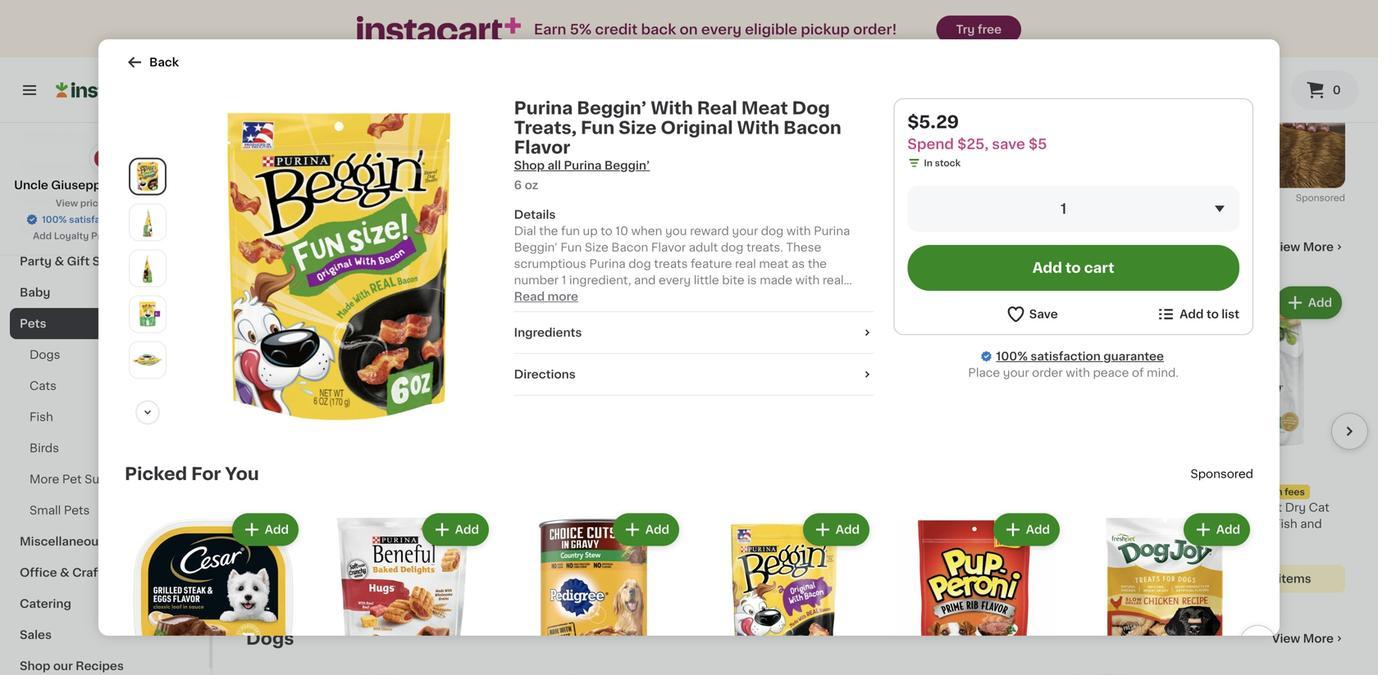 Task type: describe. For each thing, give the bounding box(es) containing it.
small pets link
[[10, 495, 199, 527]]

dog inside purina beneful grain free, natural dry dog food, grain free with real farm raised chicken
[[685, 519, 710, 530]]

item carousel region containing add
[[102, 504, 1276, 676]]

$5.29 spend $25, save $5
[[907, 114, 1047, 151]]

try free
[[956, 24, 1002, 35]]

0 vertical spatial supplies
[[68, 194, 120, 205]]

oz inside purina beggin' strips dog treats, original with bacon flavor 6 oz
[[440, 551, 451, 560]]

to for add to list
[[1206, 309, 1219, 320]]

office
[[20, 568, 57, 579]]

product group containing 13
[[1173, 283, 1345, 593]]

treats, for purina beggin' with real meat dog treats, fun size original with bacon flavor shop all purina beggin' 6 oz
[[514, 119, 577, 137]]

1 horizontal spatial pets
[[64, 505, 90, 517]]

product group containing 5
[[246, 283, 418, 593]]

cart
[[1084, 261, 1114, 275]]

lb inside purina fancy feast dry cat food with ocean fish and salmon 3 lb
[[1181, 551, 1190, 560]]

add button down the 'now'
[[350, 288, 413, 318]]

eligible for 6 oz
[[491, 574, 534, 585]]

pricing
[[80, 199, 113, 208]]

purina beggin' with real meat dog treats, fun size original with bacon flavor shop all purina beggin' 6 oz
[[514, 100, 841, 191]]

uncle
[[14, 180, 48, 191]]

items for purina beggin' with real meat dog treats, fun size original with bacon flavor
[[351, 574, 384, 585]]

friskies
[[841, 502, 885, 514]]

• sponsored: keep cozy with delivery image
[[246, 51, 1345, 188]]

credit
[[595, 23, 638, 37]]

of
[[1132, 367, 1144, 379]]

purina for purina beneful grain free, natural dry dog food, grain free with real farm raised chicken
[[617, 502, 653, 514]]

& inside purina friskies dry cat food, surfin' & turfin' favorites 3.15 lb
[[842, 519, 851, 530]]

save inside $5.29 spend $25, save $5
[[992, 137, 1025, 151]]

1 vertical spatial supplies
[[92, 256, 144, 267]]

see eligible items for 20 lb
[[1021, 574, 1126, 585]]

see eligible items for purina beggin' with real meat dog treats, fun size original with bacon flavor
[[280, 574, 384, 585]]

add button right list
[[1277, 288, 1340, 318]]

back
[[641, 23, 676, 37]]

on for $5
[[1271, 488, 1282, 497]]

dogs link for dogs's view more link
[[246, 630, 294, 649]]

see for 3.15 lb
[[836, 557, 859, 569]]

earn
[[534, 23, 566, 37]]

directions button
[[514, 367, 874, 383]]

13 69
[[1182, 464, 1215, 481]]

size for purina beggin' with real meat dog treats, fun size original with bacon flavor 6 oz
[[371, 519, 395, 530]]

see eligible items button for 6 oz
[[431, 566, 604, 593]]

purina tidy cats clumping cat litter, instant action multi cat litter 20 lb
[[988, 502, 1159, 560]]

see for 4.5 lb
[[651, 574, 673, 585]]

0 horizontal spatial cats
[[30, 381, 57, 392]]

more for on sale now
[[1303, 242, 1334, 253]]

to for add to cart
[[1065, 261, 1081, 275]]

miscellaneous link
[[10, 527, 199, 558]]

eligible for 20 lb
[[1047, 574, 1090, 585]]

add to list
[[1180, 309, 1239, 320]]

enlarge dog food & care purina beggin' with real meat dog treats, fun size original with bacon flavor angle_back (opens in a new tab) image
[[133, 300, 162, 329]]

see for purina fancy feast dry cat food with ocean fish and salmon
[[1207, 574, 1229, 585]]

catering link
[[10, 589, 199, 620]]

cat up 20
[[988, 535, 1008, 547]]

product group containing purina tidy cats clumping cat litter, instant action multi cat litter
[[988, 283, 1160, 593]]

fun for purina beggin' with real meat dog treats, fun size original with bacon flavor 6 oz
[[347, 519, 368, 530]]

sale
[[277, 239, 316, 256]]

2 horizontal spatial pets
[[246, 19, 303, 43]]

real for purina beggin' with real meat dog treats, fun size original with bacon flavor 6 oz
[[362, 502, 387, 514]]

kitchen supplies
[[20, 194, 120, 205]]

2 horizontal spatial save
[[1233, 488, 1254, 497]]

spo for spo
[[1296, 194, 1314, 203]]

more for dogs
[[1303, 634, 1334, 645]]

items for purina fancy feast dry cat food with ocean fish and salmon
[[1278, 574, 1311, 585]]

cat left litter,
[[988, 519, 1008, 530]]

oz inside purina beggin' with real meat dog treats, fun size original with bacon flavor 6 oz
[[254, 551, 265, 560]]

stock
[[935, 159, 961, 168]]

favorites
[[893, 519, 946, 530]]

product group containing purina beneful grain free, natural dry dog food, grain free with real farm raised chicken
[[617, 283, 789, 593]]

on sale now
[[246, 239, 361, 256]]

read
[[514, 291, 545, 303]]

items for 4.5 lb
[[722, 574, 755, 585]]

in
[[924, 159, 933, 168]]

care for personal care
[[74, 162, 103, 174]]

view more for dogs
[[1272, 634, 1334, 645]]

marketplace
[[121, 180, 195, 191]]

1 horizontal spatial 100%
[[996, 351, 1028, 363]]

0 horizontal spatial with
[[1066, 367, 1090, 379]]

eligible for 3.15 lb
[[861, 557, 905, 569]]

$5.29
[[907, 114, 959, 131]]

service type group
[[714, 74, 887, 107]]

spo nsored
[[1191, 469, 1253, 480]]

0 vertical spatial view
[[56, 199, 78, 208]]

food, inside purina friskies dry cat food, surfin' & turfin' favorites 3.15 lb
[[935, 502, 968, 514]]

& for craft
[[60, 568, 69, 579]]

free
[[978, 24, 1002, 35]]

& for gift
[[55, 256, 64, 267]]

your
[[1003, 367, 1029, 379]]

earn 5% credit back on every eligible pickup order!
[[534, 23, 897, 37]]

dog inside purina beggin' with real meat dog treats, fun size original with bacon flavor shop all purina beggin' 6 oz
[[792, 100, 830, 117]]

see eligible items for purina fancy feast dry cat food with ocean fish and salmon
[[1207, 574, 1311, 585]]

real for purina beggin' with real meat dog treats, fun size original with bacon flavor shop all purina beggin' 6 oz
[[697, 100, 737, 117]]

express icon image
[[357, 16, 521, 43]]

action
[[1090, 519, 1127, 530]]

ocean
[[1233, 519, 1271, 530]]

more pet supplies link
[[10, 464, 199, 495]]

enlarge dog food & care purina beggin' with real meat dog treats, fun size original with bacon flavor hero (opens in a new tab) image
[[133, 162, 162, 191]]

care for health care
[[62, 131, 90, 143]]

directions
[[514, 369, 576, 381]]

purina for purina fancy feast dry cat food with ocean fish and salmon 3 lb
[[1173, 502, 1209, 514]]

spend inside "product" group
[[1178, 488, 1208, 497]]

add button down tidy
[[995, 516, 1058, 545]]

view for dogs
[[1272, 634, 1300, 645]]

product group containing purina friskies dry cat food, surfin' & turfin' favorites
[[802, 283, 974, 577]]

pet
[[62, 474, 82, 486]]

0 horizontal spatial save
[[145, 232, 166, 241]]

meat for purina beggin' with real meat dog treats, fun size original with bacon flavor 6 oz
[[246, 519, 276, 530]]

dry inside purina fancy feast dry cat food with ocean fish and salmon 3 lb
[[1285, 502, 1306, 514]]

purina fancy feast dry cat food with ocean fish and salmon 3 lb
[[1173, 502, 1329, 560]]

food, inside purina beneful grain free, natural dry dog food, grain free with real farm raised chicken
[[712, 519, 745, 530]]

view pricing policy
[[56, 199, 144, 208]]

0 vertical spatial to
[[133, 232, 143, 241]]

recipes
[[76, 661, 124, 673]]

fish inside purina fancy feast dry cat food with ocean fish and salmon 3 lb
[[1274, 519, 1297, 530]]

meat for purina beggin' with real meat dog treats, fun size original with bacon flavor shop all purina beggin' 6 oz
[[741, 100, 788, 117]]

0
[[1333, 84, 1341, 96]]

1 vertical spatial dogs
[[246, 631, 294, 648]]

personal
[[20, 162, 72, 174]]

kitchen
[[20, 194, 66, 205]]

oz inside purina beggin' with real meat dog treats, fun size original with bacon flavor shop all purina beggin' 6 oz
[[525, 180, 538, 191]]

13
[[1182, 464, 1201, 481]]

uncle giuseppe's marketplace
[[14, 180, 195, 191]]

try
[[956, 24, 975, 35]]

every
[[701, 23, 742, 37]]

dog food & care purina beggin' with real meat dog treats, fun size original with bacon flavor hero image
[[184, 112, 494, 422]]

save
[[1029, 309, 1058, 320]]

with inside purina beneful grain free, natural dry dog food, grain free with real farm raised chicken
[[645, 535, 672, 547]]

69
[[1203, 465, 1215, 474]]

party
[[20, 256, 52, 267]]

beneful
[[656, 502, 700, 514]]

$
[[249, 465, 255, 474]]

1 vertical spatial guarantee
[[1103, 351, 1164, 363]]

purina beggin' with real meat dog treats, fun size original with bacon flavor 6 oz
[[246, 502, 397, 560]]

instacart logo image
[[56, 80, 154, 100]]

beggin'
[[604, 160, 650, 171]]

health care link
[[10, 121, 199, 153]]

health care
[[20, 131, 90, 143]]

more pet supplies
[[30, 474, 134, 486]]

details button
[[514, 207, 874, 223]]

4.5 lb
[[617, 551, 643, 560]]

0 button
[[1291, 71, 1358, 110]]

0 horizontal spatial fish
[[30, 412, 53, 423]]

1 vertical spatial satisfaction
[[1031, 351, 1101, 363]]

treats, for purina beggin' with real meat dog treats, fun size original with bacon flavor 6 oz
[[306, 519, 344, 530]]

natural
[[617, 519, 658, 530]]

see for 6 oz
[[465, 574, 488, 585]]

$35,
[[1210, 488, 1231, 497]]

order
[[1032, 367, 1063, 379]]

1 field
[[907, 186, 1239, 232]]

1 vertical spatial grain
[[748, 519, 779, 530]]

save button
[[1005, 304, 1058, 325]]

personal care
[[20, 162, 103, 174]]

bacon inside purina beggin' strips dog treats, original with bacon flavor 6 oz
[[550, 519, 587, 530]]

see eligible items button for 20 lb
[[988, 566, 1160, 593]]

cat inside purina fancy feast dry cat food with ocean fish and salmon 3 lb
[[1309, 502, 1329, 514]]

with inside purina fancy feast dry cat food with ocean fish and salmon 3 lb
[[1205, 519, 1230, 530]]

1 horizontal spatial nsored
[[1314, 194, 1345, 203]]

shop our recipes
[[20, 661, 124, 673]]

purina beneful grain free, natural dry dog food, grain free with real farm raised chicken
[[617, 502, 779, 563]]

100% satisfaction guarantee inside button
[[42, 215, 174, 224]]

bacon for purina beggin' with real meat dog treats, fun size original with bacon flavor shop all purina beggin' 6 oz
[[783, 119, 841, 137]]

enlarge dog food & care purina beggin' with real meat dog treats, fun size original with bacon flavor angle_left (opens in a new tab) image
[[133, 208, 162, 237]]

dry inside purina beneful grain free, natural dry dog food, grain free with real farm raised chicken
[[661, 519, 682, 530]]

baby
[[20, 287, 50, 299]]

floral link
[[10, 215, 199, 246]]

view more link for on sale now
[[1272, 239, 1345, 256]]

small pets
[[30, 505, 90, 517]]

add button up ingredients
[[535, 288, 599, 318]]

spo for spo nsored
[[1191, 469, 1213, 480]]

peace
[[1093, 367, 1129, 379]]

and
[[1300, 519, 1322, 530]]

eligible for purina fancy feast dry cat food with ocean fish and salmon
[[1232, 574, 1275, 585]]

party & gift supplies
[[20, 256, 144, 267]]

pets link
[[10, 308, 199, 340]]

details
[[514, 209, 556, 221]]



Task type: locate. For each thing, give the bounding box(es) containing it.
0 horizontal spatial dogs
[[30, 349, 60, 361]]

1 horizontal spatial bacon
[[550, 519, 587, 530]]

0 vertical spatial real
[[697, 100, 737, 117]]

back
[[149, 57, 179, 68]]

see eligible items down farm
[[651, 574, 755, 585]]

supplies
[[68, 194, 120, 205], [92, 256, 144, 267], [85, 474, 134, 486]]

purina for purina beggin' with real meat dog treats, fun size original with bacon flavor 6 oz
[[246, 502, 282, 514]]

meat inside purina beggin' with real meat dog treats, fun size original with bacon flavor 6 oz
[[246, 519, 276, 530]]

instant
[[1047, 519, 1087, 530]]

purina inside purina tidy cats clumping cat litter, instant action multi cat litter 20 lb
[[988, 502, 1024, 514]]

on left fees
[[1271, 488, 1282, 497]]

view more for on sale now
[[1272, 242, 1334, 253]]

see down 'turfin''
[[836, 557, 859, 569]]

lb right 4.5
[[634, 551, 643, 560]]

1 vertical spatial meat
[[246, 519, 276, 530]]

flavor for purina beggin' with real meat dog treats, fun size original with bacon flavor 6 oz
[[363, 535, 397, 547]]

feast
[[1250, 502, 1282, 514]]

3
[[1173, 551, 1179, 560]]

6 inside purina beggin' with real meat dog treats, fun size original with bacon flavor shop all purina beggin' 6 oz
[[514, 180, 522, 191]]

1 vertical spatial bacon
[[550, 519, 587, 530]]

see eligible items down purina tidy cats clumping cat litter, instant action multi cat litter 20 lb
[[1021, 574, 1126, 585]]

1 vertical spatial &
[[842, 519, 851, 530]]

$5 inside $5.29 spend $25, save $5
[[1029, 137, 1047, 151]]

0 vertical spatial food,
[[935, 502, 968, 514]]

bacon inside purina beggin' with real meat dog treats, fun size original with bacon flavor 6 oz
[[323, 535, 360, 547]]

2 horizontal spatial to
[[1206, 309, 1219, 320]]

fun
[[581, 119, 615, 137], [347, 519, 368, 530]]

dog inside purina beggin' with real meat dog treats, fun size original with bacon flavor 6 oz
[[279, 519, 303, 530]]

0 horizontal spatial to
[[133, 232, 143, 241]]

$5
[[1029, 137, 1047, 151], [1257, 488, 1268, 497]]

1 horizontal spatial food,
[[935, 502, 968, 514]]

care
[[62, 131, 90, 143], [74, 162, 103, 174]]

3.15
[[802, 535, 820, 544]]

1 vertical spatial to
[[1065, 261, 1081, 275]]

1 horizontal spatial dry
[[888, 502, 909, 514]]

see eligible items button for 4.5 lb
[[617, 566, 789, 593]]

shop left the all
[[514, 160, 545, 171]]

spo
[[1296, 194, 1314, 203], [1191, 469, 1213, 480]]

cat up favorites
[[912, 502, 932, 514]]

1 horizontal spatial $5
[[1257, 488, 1268, 497]]

1 horizontal spatial treats,
[[431, 519, 470, 530]]

100% satisfaction guarantee up place your order with peace of mind.
[[996, 351, 1164, 363]]

0 vertical spatial &
[[55, 256, 64, 267]]

see eligible items button down farm
[[617, 566, 789, 593]]

lb inside purina tidy cats clumping cat litter, instant action multi cat litter 20 lb
[[1002, 551, 1011, 560]]

cat up and
[[1309, 502, 1329, 514]]

satisfaction up place your order with peace of mind.
[[1031, 351, 1101, 363]]

2 horizontal spatial treats,
[[514, 119, 577, 137]]

add loyalty program to save link
[[33, 230, 176, 243]]

purina down the '5'
[[246, 502, 282, 514]]

spend up in
[[907, 137, 954, 151]]

cats up "instant"
[[1055, 502, 1082, 514]]

1 horizontal spatial flavor
[[431, 535, 466, 547]]

items down raised
[[722, 574, 755, 585]]

0 horizontal spatial grain
[[703, 502, 734, 514]]

see eligible items down purina beggin' with real meat dog treats, fun size original with bacon flavor 6 oz
[[280, 574, 384, 585]]

read more button
[[514, 289, 578, 305]]

0 vertical spatial view more
[[1272, 242, 1334, 253]]

more
[[548, 291, 578, 303]]

0 vertical spatial nsored
[[1314, 194, 1345, 203]]

shop
[[514, 160, 545, 171], [20, 661, 50, 673]]

see eligible items button down purina beggin' strips dog treats, original with bacon flavor 6 oz
[[431, 566, 604, 593]]

eligible for 4.5 lb
[[676, 574, 719, 585]]

original inside purina beggin' strips dog treats, original with bacon flavor 6 oz
[[473, 519, 518, 530]]

1 vertical spatial size
[[371, 519, 395, 530]]

1 vertical spatial 100% satisfaction guarantee
[[996, 351, 1164, 363]]

care up personal care
[[62, 131, 90, 143]]

supplies down program
[[92, 256, 144, 267]]

dogs
[[30, 349, 60, 361], [246, 631, 294, 648]]

0 vertical spatial 100% satisfaction guarantee
[[42, 215, 174, 224]]

satisfaction down the "pricing"
[[69, 215, 124, 224]]

treats, inside purina beggin' strips dog treats, original with bacon flavor 6 oz
[[431, 519, 470, 530]]

1 horizontal spatial fish
[[1274, 519, 1297, 530]]

item carousel region
[[246, 277, 1368, 603], [102, 504, 1276, 676]]

0 horizontal spatial 100% satisfaction guarantee
[[42, 215, 174, 224]]

flavor for purina beggin' with real meat dog treats, fun size original with bacon flavor shop all purina beggin' 6 oz
[[514, 139, 570, 156]]

$5 up feast
[[1257, 488, 1268, 497]]

see eligible items down purina friskies dry cat food, surfin' & turfin' favorites 3.15 lb
[[836, 557, 941, 569]]

giuseppe's
[[51, 180, 118, 191]]

0 vertical spatial guarantee
[[126, 215, 174, 224]]

see eligible items button down purina fancy feast dry cat food with ocean fish and salmon 3 lb
[[1173, 566, 1345, 593]]

1 view more link from the top
[[1272, 239, 1345, 256]]

fish up birds
[[30, 412, 53, 423]]

original inside purina beggin' with real meat dog treats, fun size original with bacon flavor 6 oz
[[246, 535, 291, 547]]

0 vertical spatial 100%
[[42, 215, 67, 224]]

fun inside purina beggin' with real meat dog treats, fun size original with bacon flavor 6 oz
[[347, 519, 368, 530]]

view for on sale now
[[1272, 242, 1300, 253]]

1 horizontal spatial dogs link
[[246, 630, 294, 649]]

baby link
[[10, 277, 199, 308]]

miscellaneous
[[20, 536, 105, 548]]

items for 6 oz
[[537, 574, 570, 585]]

dog inside purina beggin' strips dog treats, original with bacon flavor 6 oz
[[554, 502, 578, 514]]

cats link
[[10, 371, 199, 402]]

2 view more link from the top
[[1272, 631, 1345, 648]]

ingredients
[[514, 327, 582, 339]]

0 horizontal spatial shop
[[20, 661, 50, 673]]

items down favorites
[[907, 557, 941, 569]]

see eligible items down purina beggin' strips dog treats, original with bacon flavor 6 oz
[[465, 574, 570, 585]]

flavor inside purina beggin' with real meat dog treats, fun size original with bacon flavor 6 oz
[[363, 535, 397, 547]]

0 vertical spatial original
[[661, 119, 733, 137]]

shop inside "link"
[[20, 661, 50, 673]]

dry up favorites
[[888, 502, 909, 514]]

1 vertical spatial fish
[[1274, 519, 1297, 530]]

1
[[1061, 202, 1067, 216]]

1 vertical spatial spend
[[1178, 488, 1208, 497]]

see down purina beggin' strips dog treats, original with bacon flavor 6 oz
[[465, 574, 488, 585]]

2 horizontal spatial bacon
[[783, 119, 841, 137]]

1 vertical spatial save
[[145, 232, 166, 241]]

0 horizontal spatial bacon
[[323, 535, 360, 547]]

100% up "floral"
[[42, 215, 67, 224]]

purina beggin' strips dog treats, original with bacon flavor 6 oz
[[431, 502, 587, 560]]

size inside purina beggin' with real meat dog treats, fun size original with bacon flavor 6 oz
[[371, 519, 395, 530]]

place
[[968, 367, 1000, 379]]

$25,
[[957, 137, 989, 151]]

6 inside purina beggin' strips dog treats, original with bacon flavor 6 oz
[[431, 551, 438, 560]]

mind.
[[1147, 367, 1179, 379]]

0 horizontal spatial nsored
[[1213, 469, 1253, 480]]

1 horizontal spatial dogs
[[246, 631, 294, 648]]

uncle giuseppe's marketplace link
[[14, 143, 195, 194]]

$5 right '$25,' at the right
[[1029, 137, 1047, 151]]

treats, inside purina beggin' with real meat dog treats, fun size original with bacon flavor shop all purina beggin' 6 oz
[[514, 119, 577, 137]]

save up fancy
[[1233, 488, 1254, 497]]

sales
[[20, 630, 52, 641]]

bacon inside purina beggin' with real meat dog treats, fun size original with bacon flavor shop all purina beggin' 6 oz
[[783, 119, 841, 137]]

lb right the 3
[[1181, 551, 1190, 560]]

guarantee up 'of'
[[1103, 351, 1164, 363]]

2 horizontal spatial flavor
[[514, 139, 570, 156]]

lb right "3.15"
[[822, 535, 831, 544]]

see eligible items button down purina tidy cats clumping cat litter, instant action multi cat litter 20 lb
[[988, 566, 1160, 593]]

beggin' for purina beggin' with real meat dog treats, fun size original with bacon flavor shop all purina beggin' 6 oz
[[577, 100, 647, 117]]

beggin' for purina beggin' with real meat dog treats, fun size original with bacon flavor 6 oz
[[285, 502, 330, 514]]

back button
[[125, 52, 179, 72]]

0 vertical spatial beggin'
[[577, 100, 647, 117]]

100% satisfaction guarantee button
[[26, 210, 184, 226]]

product group
[[246, 283, 418, 593], [431, 283, 604, 593], [617, 283, 789, 593], [802, 283, 974, 577], [988, 283, 1160, 593], [1173, 283, 1345, 593], [125, 511, 302, 676], [315, 511, 492, 676], [505, 511, 682, 676], [696, 511, 873, 676], [886, 511, 1063, 676], [1076, 511, 1253, 676]]

0 horizontal spatial dry
[[661, 519, 682, 530]]

2 vertical spatial supplies
[[85, 474, 134, 486]]

items down the action
[[1093, 574, 1126, 585]]

eligible down 'turfin''
[[861, 557, 905, 569]]

items for 20 lb
[[1093, 574, 1126, 585]]

see for 20 lb
[[1021, 574, 1044, 585]]

0 vertical spatial $5
[[1029, 137, 1047, 151]]

0 vertical spatial dogs
[[30, 349, 60, 361]]

see eligible items button for purina fancy feast dry cat food with ocean fish and salmon
[[1173, 566, 1345, 593]]

beggin' inside purina beggin' with real meat dog treats, fun size original with bacon flavor 6 oz
[[285, 502, 330, 514]]

2 vertical spatial &
[[60, 568, 69, 579]]

size for purina beggin' with real meat dog treats, fun size original with bacon flavor shop all purina beggin' 6 oz
[[619, 119, 657, 137]]

shop inside purina beggin' with real meat dog treats, fun size original with bacon flavor shop all purina beggin' 6 oz
[[514, 160, 545, 171]]

flavor inside purina beggin' with real meat dog treats, fun size original with bacon flavor shop all purina beggin' 6 oz
[[514, 139, 570, 156]]

1 vertical spatial fun
[[347, 519, 368, 530]]

guarantee inside button
[[126, 215, 174, 224]]

litter
[[1011, 535, 1042, 547]]

1 vertical spatial $5
[[1257, 488, 1268, 497]]

add button down fancy
[[1185, 516, 1248, 545]]

farm
[[703, 535, 732, 547]]

purina left beggin'
[[431, 502, 468, 514]]

purina for purina beggin' with real meat dog treats, fun size original with bacon flavor shop all purina beggin' 6 oz
[[514, 100, 573, 117]]

items down purina beggin' strips dog treats, original with bacon flavor 6 oz
[[537, 574, 570, 585]]

1 vertical spatial view more link
[[1272, 631, 1345, 648]]

see eligible items button down purina friskies dry cat food, surfin' & turfin' favorites 3.15 lb
[[802, 549, 974, 577]]

see eligible items for 3.15 lb
[[836, 557, 941, 569]]

spend down 13
[[1178, 488, 1208, 497]]

0 vertical spatial grain
[[703, 502, 734, 514]]

2 horizontal spatial original
[[661, 119, 733, 137]]

see eligible items down purina fancy feast dry cat food with ocean fish and salmon 3 lb
[[1207, 574, 1311, 585]]

& inside 'link'
[[60, 568, 69, 579]]

eligible down purina fancy feast dry cat food with ocean fish and salmon 3 lb
[[1232, 574, 1275, 585]]

0 horizontal spatial treats,
[[306, 519, 344, 530]]

cat inside purina friskies dry cat food, surfin' & turfin' favorites 3.15 lb
[[912, 502, 932, 514]]

raised
[[735, 535, 774, 547]]

save right '$25,' at the right
[[992, 137, 1025, 151]]

1 vertical spatial real
[[362, 502, 387, 514]]

see eligible items for 6 oz
[[465, 574, 570, 585]]

see down litter
[[1021, 574, 1044, 585]]

add to cart
[[1033, 261, 1114, 275]]

items for 3.15 lb
[[907, 557, 941, 569]]

dogs link
[[10, 340, 199, 371], [246, 630, 294, 649]]

see down salmon
[[1207, 574, 1229, 585]]

None search field
[[235, 67, 692, 113]]

1 horizontal spatial shop
[[514, 160, 545, 171]]

pickup
[[801, 23, 850, 37]]

bacon for purina beggin' with real meat dog treats, fun size original with bacon flavor 6 oz
[[323, 535, 360, 547]]

1 vertical spatial view
[[1272, 242, 1300, 253]]

0 horizontal spatial food,
[[712, 519, 745, 530]]

view
[[56, 199, 78, 208], [1272, 242, 1300, 253], [1272, 634, 1300, 645]]

beggin' inside purina beggin' with real meat dog treats, fun size original with bacon flavor shop all purina beggin' 6 oz
[[577, 100, 647, 117]]

uncle giuseppe's marketplace logo image
[[89, 143, 120, 174]]

& down friskies
[[842, 519, 851, 530]]

1 horizontal spatial spo
[[1296, 194, 1314, 203]]

100% satisfaction guarantee up program
[[42, 215, 174, 224]]

meat inside purina beggin' with real meat dog treats, fun size original with bacon flavor shop all purina beggin' 6 oz
[[741, 100, 788, 117]]

eligible down farm
[[676, 574, 719, 585]]

view pricing policy link
[[56, 197, 153, 210]]

purina inside purina beggin' with real meat dog treats, fun size original with bacon flavor 6 oz
[[246, 502, 282, 514]]

add button down friskies
[[804, 516, 868, 545]]

purina up food
[[1173, 502, 1209, 514]]

1 vertical spatial original
[[473, 519, 518, 530]]

beggin'
[[471, 502, 514, 514]]

with down fancy
[[1205, 519, 1230, 530]]

add to cart button
[[907, 245, 1239, 291]]

enlarge dog food & care purina beggin' with real meat dog treats, fun size original with bacon flavor angle_top (opens in a new tab) image
[[133, 346, 162, 375]]

meat
[[741, 100, 788, 117], [246, 519, 276, 530]]

see eligible items button for 3.15 lb
[[802, 549, 974, 577]]

grain left free,
[[703, 502, 734, 514]]

1 horizontal spatial beggin'
[[577, 100, 647, 117]]

on
[[246, 239, 273, 256]]

1 vertical spatial dogs link
[[246, 630, 294, 649]]

lb inside purina friskies dry cat food, surfin' & turfin' favorites 3.15 lb
[[822, 535, 831, 544]]

cats up birds
[[30, 381, 57, 392]]

in stock
[[924, 159, 961, 168]]

0 vertical spatial spend
[[907, 137, 954, 151]]

flavor inside purina beggin' strips dog treats, original with bacon flavor 6 oz
[[431, 535, 466, 547]]

more inside more pet supplies link
[[30, 474, 59, 486]]

guarantee down policy
[[126, 215, 174, 224]]

see down chicken
[[651, 574, 673, 585]]

1 vertical spatial with
[[1205, 519, 1230, 530]]

save up enlarge dog food & care purina beggin' with real meat dog treats, fun size original with bacon flavor angle_right (opens in a new tab) 'image'
[[145, 232, 166, 241]]

purina inside purina fancy feast dry cat food with ocean fish and salmon 3 lb
[[1173, 502, 1209, 514]]

ingredients button
[[514, 325, 874, 341]]

purina inside purina beggin' strips dog treats, original with bacon flavor 6 oz
[[431, 502, 468, 514]]

dry down beneful
[[661, 519, 682, 530]]

picked
[[125, 466, 187, 483]]

purina for purina beggin' strips dog treats, original with bacon flavor 6 oz
[[431, 502, 468, 514]]

fish down feast
[[1274, 519, 1297, 530]]

tidy
[[1027, 502, 1052, 514]]

purina up natural
[[617, 502, 653, 514]]

0 vertical spatial cats
[[30, 381, 57, 392]]

birds link
[[10, 433, 199, 464]]

sales link
[[10, 620, 199, 651]]

2 vertical spatial pets
[[64, 505, 90, 517]]

craft
[[72, 568, 103, 579]]

items down purina beggin' with real meat dog treats, fun size original with bacon flavor 6 oz
[[351, 574, 384, 585]]

see eligible items for 4.5 lb
[[651, 574, 755, 585]]

item carousel region containing 5
[[246, 277, 1368, 603]]

our
[[53, 661, 73, 673]]

food, up favorites
[[935, 502, 968, 514]]

lb right 20
[[1002, 551, 1011, 560]]

add button up chicken
[[614, 516, 678, 545]]

flavor
[[514, 139, 570, 156], [363, 535, 397, 547], [431, 535, 466, 547]]

see eligible items button for purina beggin' with real meat dog treats, fun size original with bacon flavor
[[246, 566, 418, 593]]

eligible down purina beggin' with real meat dog treats, fun size original with bacon flavor 6 oz
[[305, 574, 348, 585]]

0 horizontal spatial guarantee
[[126, 215, 174, 224]]

strips
[[517, 502, 551, 514]]

& left gift at the top left of page
[[55, 256, 64, 267]]

100% up "your"
[[996, 351, 1028, 363]]

add loyalty program to save
[[33, 232, 166, 241]]

supplies down birds link
[[85, 474, 134, 486]]

1 horizontal spatial 6
[[431, 551, 438, 560]]

2 horizontal spatial dry
[[1285, 502, 1306, 514]]

0 vertical spatial spo
[[1296, 194, 1314, 203]]

0 horizontal spatial spend
[[907, 137, 954, 151]]

100% satisfaction guarantee
[[42, 215, 174, 224], [996, 351, 1164, 363]]

purina up litter,
[[988, 502, 1024, 514]]

1 view more from the top
[[1272, 242, 1334, 253]]

purina friskies dry cat food, surfin' & turfin' favorites 3.15 lb
[[802, 502, 968, 544]]

size
[[619, 119, 657, 137], [371, 519, 395, 530]]

clumping
[[1085, 502, 1140, 514]]

supplies down giuseppe's
[[68, 194, 120, 205]]

5%
[[570, 23, 592, 37]]

1 horizontal spatial save
[[992, 137, 1025, 151]]

& left the "craft"
[[60, 568, 69, 579]]

2 vertical spatial more
[[1303, 634, 1334, 645]]

see down purina beggin' with real meat dog treats, fun size original with bacon flavor 6 oz
[[280, 574, 303, 585]]

shop left our
[[20, 661, 50, 673]]

1 vertical spatial pets
[[20, 318, 46, 330]]

spend inside $5.29 spend $25, save $5
[[907, 137, 954, 151]]

fun for purina beggin' with real meat dog treats, fun size original with bacon flavor shop all purina beggin' 6 oz
[[581, 119, 615, 137]]

oz
[[525, 180, 538, 191], [254, 551, 265, 560], [440, 551, 451, 560]]

enlarge dog food & care purina beggin' with real meat dog treats, fun size original with bacon flavor angle_right (opens in a new tab) image
[[133, 254, 162, 283]]

original for purina beggin' with real meat dog treats, fun size original with bacon flavor 6 oz
[[246, 535, 291, 547]]

add button
[[350, 288, 413, 318], [535, 288, 599, 318], [1277, 288, 1340, 318], [234, 516, 297, 545], [424, 516, 487, 545], [614, 516, 678, 545], [804, 516, 868, 545], [995, 516, 1058, 545], [1185, 516, 1248, 545]]

on for back
[[680, 23, 698, 37]]

4.5
[[617, 551, 632, 560]]

2 horizontal spatial oz
[[525, 180, 538, 191]]

2 vertical spatial bacon
[[323, 535, 360, 547]]

purina for purina tidy cats clumping cat litter, instant action multi cat litter 20 lb
[[988, 502, 1024, 514]]

spend
[[907, 137, 954, 151], [1178, 488, 1208, 497]]

6 inside purina beggin' with real meat dog treats, fun size original with bacon flavor 6 oz
[[246, 551, 252, 560]]

satisfaction inside button
[[69, 215, 124, 224]]

page 1 of 49 group
[[246, 669, 1345, 676]]

1 vertical spatial food,
[[712, 519, 745, 530]]

purina inside purina beggin' with real meat dog treats, fun size original with bacon flavor shop all purina beggin' 6 oz
[[514, 100, 573, 117]]

1 horizontal spatial to
[[1065, 261, 1081, 275]]

fun inside purina beggin' with real meat dog treats, fun size original with bacon flavor shop all purina beggin' 6 oz
[[581, 119, 615, 137]]

food, up farm
[[712, 519, 745, 530]]

grain up raised
[[748, 519, 779, 530]]

with
[[651, 100, 693, 117], [737, 119, 779, 137], [332, 502, 359, 514], [520, 519, 547, 530], [294, 535, 320, 547], [645, 535, 672, 547]]

eligible
[[745, 23, 797, 37], [861, 557, 905, 569], [305, 574, 348, 585], [491, 574, 534, 585], [676, 574, 719, 585], [1047, 574, 1090, 585], [1232, 574, 1275, 585]]

size inside purina beggin' with real meat dog treats, fun size original with bacon flavor shop all purina beggin' 6 oz
[[619, 119, 657, 137]]

with down 100% satisfaction guarantee link
[[1066, 367, 1090, 379]]

0 vertical spatial shop
[[514, 160, 545, 171]]

0 vertical spatial satisfaction
[[69, 215, 124, 224]]

eligible down purina tidy cats clumping cat litter, instant action multi cat litter 20 lb
[[1047, 574, 1090, 585]]

treats, inside purina beggin' with real meat dog treats, fun size original with bacon flavor 6 oz
[[306, 519, 344, 530]]

to left list
[[1206, 309, 1219, 320]]

2 view more from the top
[[1272, 634, 1334, 645]]

1 horizontal spatial size
[[619, 119, 657, 137]]

pets
[[246, 19, 303, 43], [20, 318, 46, 330], [64, 505, 90, 517]]

1 horizontal spatial 100% satisfaction guarantee
[[996, 351, 1164, 363]]

2 vertical spatial to
[[1206, 309, 1219, 320]]

1 vertical spatial nsored
[[1213, 469, 1253, 480]]

purina up the all
[[514, 100, 573, 117]]

1 horizontal spatial oz
[[440, 551, 451, 560]]

see eligible items button
[[802, 549, 974, 577], [246, 566, 418, 593], [431, 566, 604, 593], [617, 566, 789, 593], [988, 566, 1160, 593], [1173, 566, 1345, 593]]

dry down fees
[[1285, 502, 1306, 514]]

0 horizontal spatial dogs link
[[10, 340, 199, 371]]

add button down the '5'
[[234, 516, 297, 545]]

1 vertical spatial view more
[[1272, 634, 1334, 645]]

purina inside purina beneful grain free, natural dry dog food, grain free with real farm raised chicken
[[617, 502, 653, 514]]

surfin'
[[802, 519, 839, 530]]

1 vertical spatial care
[[74, 162, 103, 174]]

real inside purina beggin' with real meat dog treats, fun size original with bacon flavor shop all purina beggin' 6 oz
[[697, 100, 737, 117]]

0 vertical spatial size
[[619, 119, 657, 137]]

0 vertical spatial with
[[1066, 367, 1090, 379]]

you
[[225, 466, 259, 483]]

list
[[1222, 309, 1239, 320]]

catering
[[20, 599, 71, 610]]

original for purina beggin' with real meat dog treats, fun size original with bacon flavor shop all purina beggin' 6 oz
[[661, 119, 733, 137]]

0 vertical spatial view more link
[[1272, 239, 1345, 256]]

care up giuseppe's
[[74, 162, 103, 174]]

purina inside purina friskies dry cat food, surfin' & turfin' favorites 3.15 lb
[[802, 502, 838, 514]]

items down and
[[1278, 574, 1311, 585]]

5
[[255, 464, 267, 481]]

purina up surfin'
[[802, 502, 838, 514]]

order!
[[853, 23, 897, 37]]

now
[[320, 239, 361, 256]]

real inside purina beneful grain free, natural dry dog food, grain free with real farm raised chicken
[[675, 535, 700, 547]]

eligible down purina beggin' strips dog treats, original with bacon flavor 6 oz
[[491, 574, 534, 585]]

purina for purina friskies dry cat food, surfin' & turfin' favorites 3.15 lb
[[802, 502, 838, 514]]

with inside purina beggin' strips dog treats, original with bacon flavor 6 oz
[[520, 519, 547, 530]]

see eligible items
[[836, 557, 941, 569], [280, 574, 384, 585], [465, 574, 570, 585], [651, 574, 755, 585], [1021, 574, 1126, 585], [1207, 574, 1311, 585]]

eligible right the every
[[745, 23, 797, 37]]

multi
[[1130, 519, 1159, 530]]

office & craft
[[20, 568, 103, 579]]

2 vertical spatial real
[[675, 535, 700, 547]]

original inside purina beggin' with real meat dog treats, fun size original with bacon flavor shop all purina beggin' 6 oz
[[661, 119, 733, 137]]

original
[[661, 119, 733, 137], [473, 519, 518, 530], [246, 535, 291, 547]]

free
[[617, 535, 642, 547]]

to right program
[[133, 232, 143, 241]]

add button down beggin'
[[424, 516, 487, 545]]

see eligible items button down purina beggin' with real meat dog treats, fun size original with bacon flavor 6 oz
[[246, 566, 418, 593]]

to left cart
[[1065, 261, 1081, 275]]

real inside purina beggin' with real meat dog treats, fun size original with bacon flavor 6 oz
[[362, 502, 387, 514]]

eligible for purina beggin' with real meat dog treats, fun size original with bacon flavor
[[305, 574, 348, 585]]

0 horizontal spatial $5
[[1029, 137, 1047, 151]]

salmon
[[1173, 535, 1216, 547]]

dogs link for cats link at left bottom
[[10, 340, 199, 371]]

cats inside purina tidy cats clumping cat litter, instant action multi cat litter 20 lb
[[1055, 502, 1082, 514]]

on right back
[[680, 23, 698, 37]]

view more link for dogs
[[1272, 631, 1345, 648]]

see for purina beggin' with real meat dog treats, fun size original with bacon flavor
[[280, 574, 303, 585]]

2 vertical spatial save
[[1233, 488, 1254, 497]]

100% inside button
[[42, 215, 67, 224]]

0 vertical spatial pets
[[246, 19, 303, 43]]

dry inside purina friskies dry cat food, surfin' & turfin' favorites 3.15 lb
[[888, 502, 909, 514]]



Task type: vqa. For each thing, say whether or not it's contained in the screenshot.
'items' associated with Product group containing See eligible items
no



